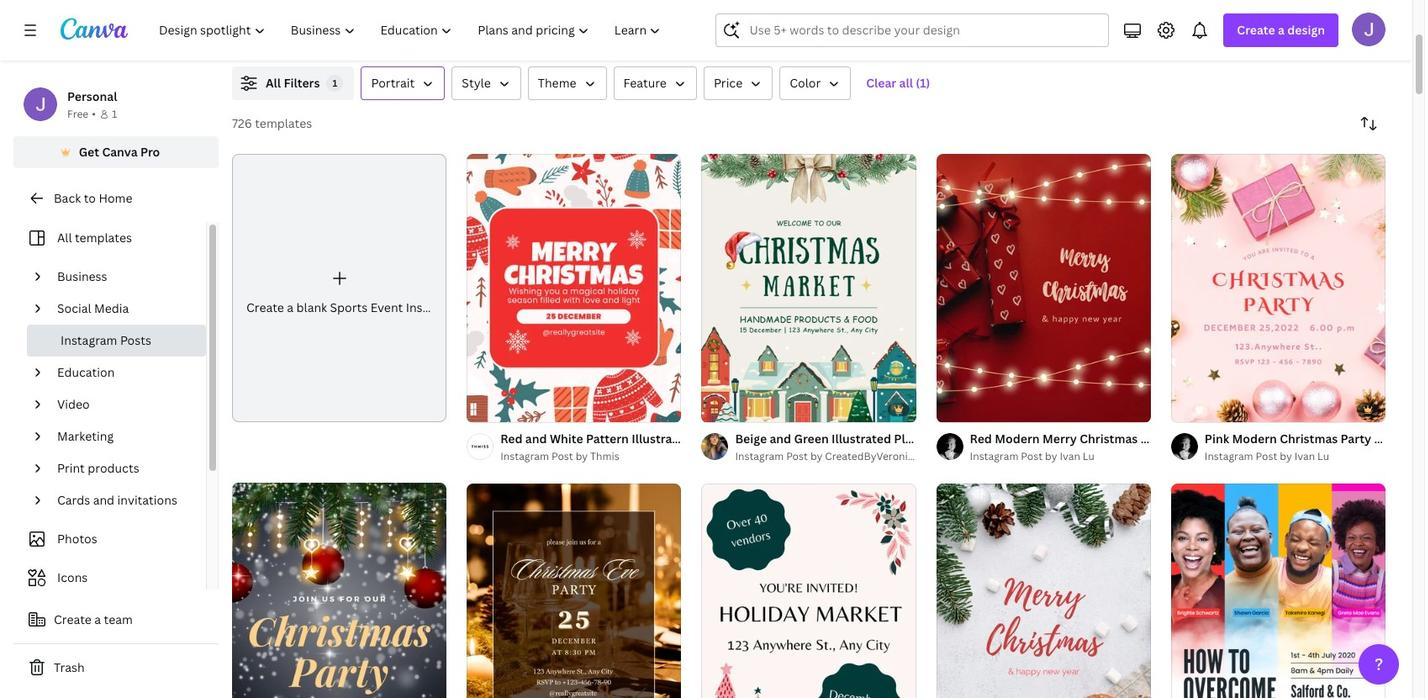 Task type: locate. For each thing, give the bounding box(es) containing it.
2 modern from the left
[[1232, 431, 1277, 447]]

free
[[67, 107, 89, 121]]

1 vertical spatial all
[[57, 230, 72, 246]]

create left blank
[[246, 300, 284, 316]]

templates
[[255, 115, 312, 131], [75, 230, 132, 246]]

0 vertical spatial 1
[[333, 77, 338, 89]]

1 right '•'
[[112, 107, 117, 121]]

sports event instagram posts templates image
[[1027, 0, 1386, 46]]

create a design button
[[1224, 13, 1339, 47]]

red modern merry christmas instagram post link
[[970, 430, 1227, 448]]

get canva pro
[[79, 144, 160, 160]]

cards and invitations link
[[50, 484, 196, 516]]

all templates link
[[24, 222, 196, 254]]

create left design
[[1237, 22, 1276, 38]]

modern right "red"
[[995, 431, 1040, 447]]

create inside create a design "dropdown button"
[[1237, 22, 1276, 38]]

None search field
[[716, 13, 1110, 47]]

lu
[[1083, 449, 1095, 463], [1318, 449, 1330, 463]]

a left blank
[[287, 300, 294, 316]]

2 vertical spatial create
[[54, 611, 92, 627]]

all down back
[[57, 230, 72, 246]]

instagram post by ivan lu link
[[970, 448, 1151, 465], [1205, 448, 1386, 465]]

pro
[[140, 144, 160, 160]]

christmas right merry
[[1080, 431, 1138, 447]]

portrait button
[[361, 66, 445, 100]]

lu down pink modern christmas party instagram link on the bottom right of page
[[1318, 449, 1330, 463]]

modern inside 'red modern merry christmas instagram post instagram post by ivan lu'
[[995, 431, 1040, 447]]

instagram
[[406, 300, 463, 316], [61, 332, 117, 348], [1141, 431, 1199, 447], [1375, 431, 1426, 447], [501, 449, 549, 463], [735, 449, 784, 463], [970, 449, 1019, 463], [1205, 449, 1254, 463]]

2 vertical spatial a
[[94, 611, 101, 627]]

1 horizontal spatial create
[[246, 300, 284, 316]]

marketing
[[57, 428, 114, 444]]

1 horizontal spatial 1
[[333, 77, 338, 89]]

by down pink modern christmas party instagram link on the bottom right of page
[[1280, 449, 1292, 463]]

instagram posts
[[61, 332, 151, 348]]

by left thmis
[[576, 449, 588, 463]]

0 vertical spatial all
[[266, 75, 281, 91]]

0 horizontal spatial instagram post by ivan lu link
[[970, 448, 1151, 465]]

instagram post by ivan lu link for merry
[[970, 448, 1151, 465]]

0 vertical spatial a
[[1278, 22, 1285, 38]]

0 horizontal spatial a
[[94, 611, 101, 627]]

1 lu from the left
[[1083, 449, 1095, 463]]

create for create a team
[[54, 611, 92, 627]]

1 vertical spatial create
[[246, 300, 284, 316]]

726
[[232, 115, 252, 131]]

1 horizontal spatial a
[[287, 300, 294, 316]]

ivan
[[1060, 449, 1081, 463], [1295, 449, 1315, 463]]

all templates
[[57, 230, 132, 246]]

color
[[790, 75, 821, 91]]

a inside create a blank sports event instagram post element
[[287, 300, 294, 316]]

0 horizontal spatial templates
[[75, 230, 132, 246]]

a for blank
[[287, 300, 294, 316]]

1 instagram post by ivan lu link from the left
[[970, 448, 1151, 465]]

templates for 726 templates
[[255, 115, 312, 131]]

christmas
[[1080, 431, 1138, 447], [1280, 431, 1338, 447]]

templates down 'all filters'
[[255, 115, 312, 131]]

photos link
[[24, 523, 196, 555]]

0 vertical spatial create
[[1237, 22, 1276, 38]]

2 christmas from the left
[[1280, 431, 1338, 447]]

a for team
[[94, 611, 101, 627]]

trash link
[[13, 651, 219, 685]]

templates for all templates
[[75, 230, 132, 246]]

a left design
[[1278, 22, 1285, 38]]

by down merry
[[1045, 449, 1058, 463]]

0 horizontal spatial lu
[[1083, 449, 1095, 463]]

create for create a design
[[1237, 22, 1276, 38]]

modern right pink
[[1232, 431, 1277, 447]]

1 vertical spatial a
[[287, 300, 294, 316]]

1 horizontal spatial christmas
[[1280, 431, 1338, 447]]

price button
[[704, 66, 773, 100]]

get canva pro button
[[13, 136, 219, 168]]

brown and gold festive classy christmas eve party  invitation instagram post image
[[467, 484, 682, 698]]

modern
[[995, 431, 1040, 447], [1232, 431, 1277, 447]]

instagram post by thmis
[[501, 449, 620, 463]]

red and white pattern illustrative merry christmas instagram post image
[[467, 154, 682, 422]]

(1)
[[916, 75, 931, 91]]

back to home link
[[13, 182, 219, 215]]

party
[[1341, 431, 1372, 447]]

photos
[[57, 531, 97, 547]]

0 horizontal spatial christmas
[[1080, 431, 1138, 447]]

post inside pink modern christmas party instagram instagram post by ivan lu
[[1256, 449, 1278, 463]]

•
[[92, 107, 96, 121]]

2 instagram post by ivan lu link from the left
[[1205, 448, 1386, 465]]

get
[[79, 144, 99, 160]]

personal
[[67, 88, 117, 104]]

create inside create a blank sports event instagram post element
[[246, 300, 284, 316]]

1 vertical spatial 1
[[112, 107, 117, 121]]

create a blank sports event instagram post element
[[232, 154, 491, 422]]

a inside create a design "dropdown button"
[[1278, 22, 1285, 38]]

0 horizontal spatial create
[[54, 611, 92, 627]]

1 horizontal spatial modern
[[1232, 431, 1277, 447]]

4 by from the left
[[1280, 449, 1292, 463]]

1 horizontal spatial templates
[[255, 115, 312, 131]]

ivan down merry
[[1060, 449, 1081, 463]]

and
[[93, 492, 114, 508]]

2 horizontal spatial create
[[1237, 22, 1276, 38]]

modern for pink
[[1232, 431, 1277, 447]]

by left createdbyveronika
[[811, 449, 823, 463]]

1 vertical spatial templates
[[75, 230, 132, 246]]

post inside create a blank sports event instagram post element
[[466, 300, 491, 316]]

create inside create a team button
[[54, 611, 92, 627]]

theme button
[[528, 66, 607, 100]]

a for design
[[1278, 22, 1285, 38]]

create a design
[[1237, 22, 1325, 38]]

free •
[[67, 107, 96, 121]]

1 right filters
[[333, 77, 338, 89]]

1 ivan from the left
[[1060, 449, 1081, 463]]

2 by from the left
[[811, 449, 823, 463]]

pink modern christmas party instagram link
[[1205, 430, 1426, 448]]

pink
[[1205, 431, 1230, 447]]

all inside all templates link
[[57, 230, 72, 246]]

2 horizontal spatial a
[[1278, 22, 1285, 38]]

1 horizontal spatial ivan
[[1295, 449, 1315, 463]]

back
[[54, 190, 81, 206]]

a
[[1278, 22, 1285, 38], [287, 300, 294, 316], [94, 611, 101, 627]]

multicoloured modern merry christmas instagram post image
[[937, 484, 1151, 698]]

all
[[266, 75, 281, 91], [57, 230, 72, 246]]

0 horizontal spatial all
[[57, 230, 72, 246]]

christmas inside pink modern christmas party instagram instagram post by ivan lu
[[1280, 431, 1338, 447]]

templates down back to home
[[75, 230, 132, 246]]

style
[[462, 75, 491, 91]]

0 horizontal spatial modern
[[995, 431, 1040, 447]]

clear all (1)
[[866, 75, 931, 91]]

a inside create a team button
[[94, 611, 101, 627]]

instagram post by ivan lu link down party
[[1205, 448, 1386, 465]]

icons link
[[24, 562, 196, 594]]

all left filters
[[266, 75, 281, 91]]

templates inside all templates link
[[75, 230, 132, 246]]

3 by from the left
[[1045, 449, 1058, 463]]

1 horizontal spatial instagram post by ivan lu link
[[1205, 448, 1386, 465]]

red modern merry christmas instagram post image
[[937, 154, 1151, 422]]

blank
[[296, 300, 327, 316]]

instagram post by ivan lu link down merry
[[970, 448, 1151, 465]]

0 vertical spatial templates
[[255, 115, 312, 131]]

create a team button
[[13, 603, 219, 637]]

christmas left party
[[1280, 431, 1338, 447]]

1 horizontal spatial lu
[[1318, 449, 1330, 463]]

instagram post by createdbyveronika link
[[735, 448, 919, 465]]

feature
[[624, 75, 667, 91]]

1 modern from the left
[[995, 431, 1040, 447]]

instagram post by ivan lu link for christmas
[[1205, 448, 1386, 465]]

1 christmas from the left
[[1080, 431, 1138, 447]]

1 horizontal spatial all
[[266, 75, 281, 91]]

a left team
[[94, 611, 101, 627]]

1 by from the left
[[576, 449, 588, 463]]

marketing link
[[50, 421, 196, 452]]

modern for red
[[995, 431, 1040, 447]]

by
[[576, 449, 588, 463], [811, 449, 823, 463], [1045, 449, 1058, 463], [1280, 449, 1292, 463]]

0 horizontal spatial ivan
[[1060, 449, 1081, 463]]

post
[[466, 300, 491, 316], [1201, 431, 1227, 447], [552, 449, 573, 463], [787, 449, 808, 463], [1021, 449, 1043, 463], [1256, 449, 1278, 463]]

clear all (1) button
[[858, 66, 939, 100]]

2 ivan from the left
[[1295, 449, 1315, 463]]

jacob simon image
[[1352, 13, 1386, 46]]

modern inside pink modern christmas party instagram instagram post by ivan lu
[[1232, 431, 1277, 447]]

trash
[[54, 659, 85, 675]]

red modern merry christmas instagram post instagram post by ivan lu
[[970, 431, 1227, 463]]

1
[[333, 77, 338, 89], [112, 107, 117, 121]]

lu down the red modern merry christmas instagram post link
[[1083, 449, 1095, 463]]

ivan down pink modern christmas party instagram link on the bottom right of page
[[1295, 449, 1315, 463]]

2 lu from the left
[[1318, 449, 1330, 463]]

ivan inside pink modern christmas party instagram instagram post by ivan lu
[[1295, 449, 1315, 463]]

all
[[900, 75, 913, 91]]

create down icons
[[54, 611, 92, 627]]

all for all filters
[[266, 75, 281, 91]]



Task type: describe. For each thing, give the bounding box(es) containing it.
video
[[57, 396, 90, 412]]

price
[[714, 75, 743, 91]]

print products link
[[50, 452, 196, 484]]

post inside instagram post by thmis link
[[552, 449, 573, 463]]

social
[[57, 300, 91, 316]]

cards and invitations
[[57, 492, 177, 508]]

all for all templates
[[57, 230, 72, 246]]

print
[[57, 460, 85, 476]]

create for create a blank sports event instagram post
[[246, 300, 284, 316]]

canva
[[102, 144, 138, 160]]

sports
[[330, 300, 368, 316]]

to
[[84, 190, 96, 206]]

event
[[371, 300, 403, 316]]

Search search field
[[750, 14, 1099, 46]]

social media
[[57, 300, 129, 316]]

ivan inside 'red modern merry christmas instagram post instagram post by ivan lu'
[[1060, 449, 1081, 463]]

holiday market portrait instagram post image
[[702, 484, 916, 698]]

create a blank sports event instagram post
[[246, 300, 491, 316]]

pink modern christmas party instagram post image
[[1171, 154, 1386, 422]]

business
[[57, 268, 107, 284]]

products
[[88, 460, 139, 476]]

media
[[94, 300, 129, 316]]

post inside instagram post by createdbyveronika link
[[787, 449, 808, 463]]

colorful event promotional instagram post image
[[1171, 484, 1386, 698]]

top level navigation element
[[148, 13, 676, 47]]

0 horizontal spatial 1
[[112, 107, 117, 121]]

create a blank sports event instagram post link
[[232, 154, 491, 422]]

design
[[1288, 22, 1325, 38]]

by inside 'red modern merry christmas instagram post instagram post by ivan lu'
[[1045, 449, 1058, 463]]

feature button
[[614, 66, 697, 100]]

instagram post by createdbyveronika
[[735, 449, 919, 463]]

color button
[[780, 66, 851, 100]]

create a team
[[54, 611, 133, 627]]

back to home
[[54, 190, 132, 206]]

red
[[970, 431, 992, 447]]

print products
[[57, 460, 139, 476]]

instagram post by thmis link
[[501, 448, 682, 465]]

filters
[[284, 75, 320, 91]]

video link
[[50, 389, 196, 421]]

black modern christmas party instagram post image
[[232, 483, 447, 698]]

lu inside 'red modern merry christmas instagram post instagram post by ivan lu'
[[1083, 449, 1095, 463]]

icons
[[57, 569, 88, 585]]

beige and green illustrated playful festive christmas market invitation instagram post image
[[702, 154, 916, 422]]

by inside pink modern christmas party instagram instagram post by ivan lu
[[1280, 449, 1292, 463]]

lu inside pink modern christmas party instagram instagram post by ivan lu
[[1318, 449, 1330, 463]]

1 filter options selected element
[[327, 75, 344, 92]]

clear
[[866, 75, 897, 91]]

education
[[57, 364, 115, 380]]

invitations
[[117, 492, 177, 508]]

Sort by button
[[1352, 107, 1386, 140]]

portrait
[[371, 75, 415, 91]]

pink modern christmas party instagram instagram post by ivan lu
[[1205, 431, 1426, 463]]

cards
[[57, 492, 90, 508]]

education link
[[50, 357, 196, 389]]

all filters
[[266, 75, 320, 91]]

home
[[99, 190, 132, 206]]

business link
[[50, 261, 196, 293]]

style button
[[452, 66, 521, 100]]

posts
[[120, 332, 151, 348]]

team
[[104, 611, 133, 627]]

726 templates
[[232, 115, 312, 131]]

social media link
[[50, 293, 196, 325]]

christmas inside 'red modern merry christmas instagram post instagram post by ivan lu'
[[1080, 431, 1138, 447]]

merry
[[1043, 431, 1077, 447]]

theme
[[538, 75, 577, 91]]

thmis
[[590, 449, 620, 463]]

createdbyveronika
[[825, 449, 919, 463]]



Task type: vqa. For each thing, say whether or not it's contained in the screenshot.
Create
yes



